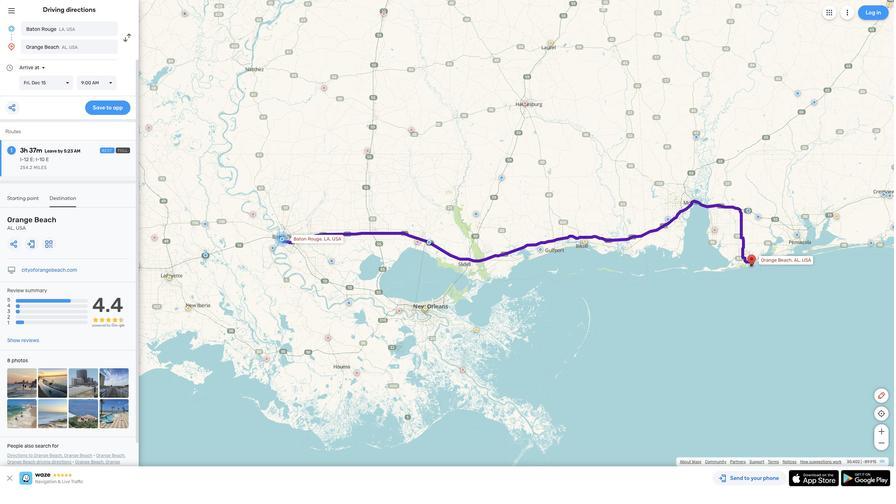 Task type: locate. For each thing, give the bounding box(es) containing it.
zoom in image
[[877, 428, 886, 436]]

notices link
[[783, 460, 797, 465]]

1
[[11, 147, 12, 153], [7, 320, 9, 327]]

2 i- from the left
[[36, 157, 39, 163]]

1 vertical spatial al,
[[7, 225, 15, 231]]

police image
[[694, 135, 699, 139], [500, 176, 504, 180], [882, 193, 886, 197], [888, 194, 892, 198], [746, 209, 751, 213], [474, 212, 478, 216], [756, 215, 760, 219], [666, 217, 670, 222], [203, 222, 207, 226], [892, 225, 894, 229], [427, 240, 431, 245], [271, 246, 275, 250], [203, 253, 208, 258]]

1 horizontal spatial la,
[[324, 236, 331, 242]]

beach
[[44, 44, 59, 50], [34, 216, 56, 224], [80, 454, 92, 459], [23, 460, 35, 465], [7, 467, 20, 472], [87, 467, 99, 472]]

starting point
[[7, 196, 39, 202]]

orange beach al, usa down starting point button
[[7, 216, 56, 231]]

beach, inside orange beach, orange beach driving directions
[[112, 454, 126, 459]]

location image
[[7, 42, 16, 51]]

0 horizontal spatial 1
[[7, 320, 9, 327]]

review
[[7, 288, 24, 294]]

3h
[[20, 147, 28, 155]]

la, right 'rouge,'
[[324, 236, 331, 242]]

la, inside baton rouge la, usa
[[59, 27, 65, 32]]

0 vertical spatial la,
[[59, 27, 65, 32]]

la, right rouge
[[59, 27, 65, 32]]

address
[[21, 467, 37, 472]]

1 vertical spatial am
[[74, 149, 80, 154]]

beach down point at the left of the page
[[34, 216, 56, 224]]

1 i- from the left
[[20, 157, 24, 163]]

image 1 of orange beach, orange beach image
[[7, 369, 36, 398]]

1 inside 5 4 3 2 1
[[7, 320, 9, 327]]

e;
[[30, 157, 34, 163]]

orange beach al, usa down baton rouge la, usa
[[26, 44, 78, 50]]

beach,
[[778, 258, 793, 263], [49, 454, 63, 459], [112, 454, 126, 459], [91, 460, 105, 465], [56, 467, 70, 472]]

by
[[58, 149, 63, 154]]

-
[[863, 460, 865, 465]]

0 horizontal spatial baton
[[26, 26, 40, 32]]

am inside list box
[[92, 80, 99, 86]]

2 vertical spatial hazard image
[[186, 307, 190, 311]]

beach, inside 'orange beach, orange beach opening hours'
[[56, 467, 70, 472]]

x image
[[5, 474, 14, 483]]

image 7 of orange beach, orange beach image
[[69, 400, 98, 429]]

30.402
[[847, 460, 860, 465]]

link image
[[879, 459, 885, 465]]

beach, inside orange beach, orange beach address
[[91, 460, 105, 465]]

current location image
[[7, 24, 16, 33]]

clock image
[[5, 64, 14, 72]]

point
[[27, 196, 39, 202]]

5:23
[[64, 149, 73, 154]]

1 down "3"
[[7, 320, 9, 327]]

starting point button
[[7, 196, 39, 207]]

best
[[102, 149, 112, 153]]

summary
[[25, 288, 47, 294]]

i-
[[20, 157, 24, 163], [36, 157, 39, 163]]

1 vertical spatial directions
[[51, 460, 71, 465]]

image 8 of orange beach, orange beach image
[[99, 400, 129, 429]]

2
[[7, 315, 10, 321]]

baton
[[26, 26, 40, 32], [294, 236, 307, 242]]

0 vertical spatial hazard image
[[583, 240, 587, 244]]

road closed image
[[322, 86, 326, 90], [409, 128, 414, 132], [251, 212, 255, 217], [713, 228, 717, 233], [397, 309, 401, 313], [265, 357, 269, 362], [461, 368, 465, 372]]

people also search for
[[7, 444, 59, 450]]

driving
[[43, 6, 64, 14]]

5 4 3 2 1
[[7, 297, 10, 327]]

directions to orange beach, orange beach link
[[7, 454, 92, 459]]

hazard image
[[549, 41, 553, 45], [835, 215, 839, 219], [167, 276, 171, 280], [423, 307, 428, 311], [474, 328, 479, 332]]

directions inside orange beach, orange beach driving directions
[[51, 460, 71, 465]]

1 left 3h
[[11, 147, 12, 153]]

1 vertical spatial 1
[[7, 320, 9, 327]]

la, for rouge,
[[324, 236, 331, 242]]

directions up 'orange beach, orange beach opening hours'
[[51, 460, 71, 465]]

beach up orange beach, orange beach address link
[[80, 454, 92, 459]]

hours
[[7, 473, 19, 478]]

fri,
[[24, 80, 30, 86]]

0 vertical spatial 1
[[11, 147, 12, 153]]

directions
[[66, 6, 96, 14], [51, 460, 71, 465]]

0 horizontal spatial i-
[[20, 157, 24, 163]]

beach up address
[[23, 460, 35, 465]]

orange beach al, usa
[[26, 44, 78, 50], [7, 216, 56, 231]]

0 vertical spatial orange beach al, usa
[[26, 44, 78, 50]]

orange inside the orange beach al, usa
[[7, 216, 33, 224]]

orange beach, orange beach opening hours
[[7, 467, 117, 478]]

baton left rouge
[[26, 26, 40, 32]]

road closed image
[[382, 12, 386, 16], [523, 101, 527, 106], [147, 126, 151, 130], [366, 149, 370, 153], [152, 236, 157, 240], [285, 236, 289, 240], [415, 240, 420, 244], [326, 336, 330, 340], [355, 371, 359, 376]]

la, for rouge
[[59, 27, 65, 32]]

i-12 e; i-10 e 254.2 miles
[[20, 157, 49, 170]]

fri, dec 15
[[24, 80, 46, 86]]

4.4
[[92, 294, 123, 317]]

baton left 'rouge,'
[[294, 236, 307, 242]]

2 vertical spatial al,
[[794, 258, 801, 263]]

1 horizontal spatial baton
[[294, 236, 307, 242]]

dec
[[32, 80, 40, 86]]

i- right e;
[[36, 157, 39, 163]]

zoom out image
[[877, 439, 886, 448]]

0 horizontal spatial la,
[[59, 27, 65, 32]]

9:00
[[81, 80, 91, 86]]

community link
[[705, 460, 727, 465]]

2 horizontal spatial hazard image
[[583, 240, 587, 244]]

beach inside 'orange beach, orange beach opening hours'
[[87, 467, 99, 472]]

driving
[[36, 460, 50, 465]]

1 horizontal spatial i-
[[36, 157, 39, 163]]

police image
[[796, 91, 800, 96], [812, 100, 817, 105], [795, 233, 799, 237], [869, 241, 873, 245], [538, 248, 543, 252], [330, 259, 334, 263], [347, 301, 351, 305]]

la,
[[59, 27, 65, 32], [324, 236, 331, 242]]

orange beach, orange beach driving directions link
[[7, 454, 126, 465]]

1 horizontal spatial am
[[92, 80, 99, 86]]

hazard image
[[583, 240, 587, 244], [135, 264, 139, 268], [186, 307, 190, 311]]

30.402 | -89.915
[[847, 460, 877, 465]]

1 vertical spatial baton
[[294, 236, 307, 242]]

about waze community partners support terms notices how suggestions work
[[680, 460, 842, 465]]

4
[[7, 303, 10, 309]]

1 vertical spatial la,
[[324, 236, 331, 242]]

image 3 of orange beach, orange beach image
[[69, 369, 98, 398]]

beach left opening
[[87, 467, 99, 472]]

al,
[[62, 45, 68, 50], [7, 225, 15, 231], [794, 258, 801, 263]]

beach, for orange beach, orange beach driving directions
[[112, 454, 126, 459]]

directions
[[7, 454, 28, 459]]

reviews
[[21, 338, 39, 344]]

0 horizontal spatial hazard image
[[135, 264, 139, 268]]

|
[[861, 460, 862, 465]]

am right 9:00
[[92, 80, 99, 86]]

1 horizontal spatial al,
[[62, 45, 68, 50]]

directions right driving
[[66, 6, 96, 14]]

navigation
[[35, 480, 57, 485]]

0 vertical spatial am
[[92, 80, 99, 86]]

image 6 of orange beach, orange beach image
[[38, 400, 67, 429]]

0 horizontal spatial am
[[74, 149, 80, 154]]

am
[[92, 80, 99, 86], [74, 149, 80, 154]]

i- up 254.2
[[20, 157, 24, 163]]

people
[[7, 444, 23, 450]]

2 horizontal spatial al,
[[794, 258, 801, 263]]

beach up hours
[[7, 467, 20, 472]]

partners
[[730, 460, 746, 465]]

0 vertical spatial baton
[[26, 26, 40, 32]]

1 horizontal spatial hazard image
[[186, 307, 190, 311]]

partners link
[[730, 460, 746, 465]]

image 5 of orange beach, orange beach image
[[7, 400, 36, 429]]

community
[[705, 460, 727, 465]]

0 vertical spatial al,
[[62, 45, 68, 50]]

orange
[[26, 44, 43, 50], [7, 216, 33, 224], [761, 258, 777, 263], [34, 454, 48, 459], [64, 454, 79, 459], [96, 454, 111, 459], [7, 460, 22, 465], [75, 460, 90, 465], [106, 460, 120, 465], [41, 467, 55, 472], [71, 467, 86, 472]]

am right 5:23 on the left of page
[[74, 149, 80, 154]]



Task type: vqa. For each thing, say whether or not it's contained in the screenshot.
topmost the Arrive
no



Task type: describe. For each thing, give the bounding box(es) containing it.
computer image
[[7, 266, 16, 275]]

9:00 am
[[81, 80, 99, 86]]

baton for rouge
[[26, 26, 40, 32]]

&
[[58, 480, 61, 485]]

beach down baton rouge la, usa
[[44, 44, 59, 50]]

leave
[[45, 149, 57, 154]]

beach inside the orange beach al, usa
[[34, 216, 56, 224]]

notices
[[783, 460, 797, 465]]

pencil image
[[877, 392, 886, 400]]

toll
[[118, 149, 128, 153]]

8
[[7, 358, 10, 364]]

support
[[750, 460, 764, 465]]

image 4 of orange beach, orange beach image
[[99, 369, 129, 398]]

support link
[[750, 460, 764, 465]]

destination button
[[50, 196, 76, 207]]

arrive at
[[19, 65, 39, 71]]

1 vertical spatial hazard image
[[135, 264, 139, 268]]

0 vertical spatial directions
[[66, 6, 96, 14]]

orange beach, orange beach driving directions
[[7, 454, 126, 465]]

arrive
[[19, 65, 33, 71]]

am inside the 3h 37m leave by 5:23 am
[[74, 149, 80, 154]]

fri, dec 15 list box
[[19, 76, 73, 90]]

e
[[46, 157, 49, 163]]

starting
[[7, 196, 26, 202]]

live
[[62, 480, 70, 485]]

1 horizontal spatial 1
[[11, 147, 12, 153]]

10
[[39, 157, 45, 163]]

how
[[800, 460, 808, 465]]

opening
[[100, 467, 117, 472]]

orange beach, orange beach address
[[7, 460, 120, 472]]

254.2
[[20, 165, 32, 170]]

1 vertical spatial orange beach al, usa
[[7, 216, 56, 231]]

beach, for orange beach, orange beach opening hours
[[56, 467, 70, 472]]

review summary
[[7, 288, 47, 294]]

89.915
[[865, 460, 877, 465]]

routes
[[5, 129, 21, 135]]

15
[[41, 80, 46, 86]]

beach inside orange beach, orange beach address
[[7, 467, 20, 472]]

how suggestions work link
[[800, 460, 842, 465]]

terms
[[768, 460, 779, 465]]

search
[[35, 444, 51, 450]]

show
[[7, 338, 20, 344]]

show reviews
[[7, 338, 39, 344]]

accident image
[[183, 12, 187, 16]]

baton rouge, la, usa
[[294, 236, 341, 242]]

destination
[[50, 196, 76, 202]]

orange beach, orange beach address link
[[7, 460, 120, 472]]

miles
[[34, 165, 47, 170]]

8 photos
[[7, 358, 28, 364]]

directions to orange beach, orange beach
[[7, 454, 92, 459]]

about waze link
[[680, 460, 702, 465]]

to
[[29, 454, 33, 459]]

cityoforangebeach.com
[[22, 267, 77, 274]]

image 2 of orange beach, orange beach image
[[38, 369, 67, 398]]

beach, for orange beach, orange beach address
[[91, 460, 105, 465]]

12
[[24, 157, 29, 163]]

navigation & live traffic
[[35, 480, 83, 485]]

for
[[52, 444, 59, 450]]

9:00 am list box
[[77, 76, 116, 90]]

usa inside baton rouge la, usa
[[66, 27, 75, 32]]

beach, for orange beach, al, usa
[[778, 258, 793, 263]]

work
[[833, 460, 842, 465]]

waze
[[692, 460, 702, 465]]

37m
[[29, 147, 42, 155]]

3
[[7, 309, 10, 315]]

suggestions
[[809, 460, 832, 465]]

orange beach, orange beach opening hours link
[[7, 467, 117, 478]]

photos
[[12, 358, 28, 364]]

baton for rouge,
[[294, 236, 307, 242]]

rouge
[[41, 26, 56, 32]]

orange beach, al, usa
[[761, 258, 811, 263]]

0 horizontal spatial al,
[[7, 225, 15, 231]]

also
[[24, 444, 34, 450]]

traffic
[[71, 480, 83, 485]]

driving directions
[[43, 6, 96, 14]]

terms link
[[768, 460, 779, 465]]

baton rouge la, usa
[[26, 26, 75, 32]]

rouge,
[[308, 236, 323, 242]]

5
[[7, 297, 10, 303]]

about
[[680, 460, 691, 465]]

beach inside orange beach, orange beach driving directions
[[23, 460, 35, 465]]

3h 37m leave by 5:23 am
[[20, 147, 80, 155]]

at
[[35, 65, 39, 71]]

cityoforangebeach.com link
[[22, 267, 77, 274]]



